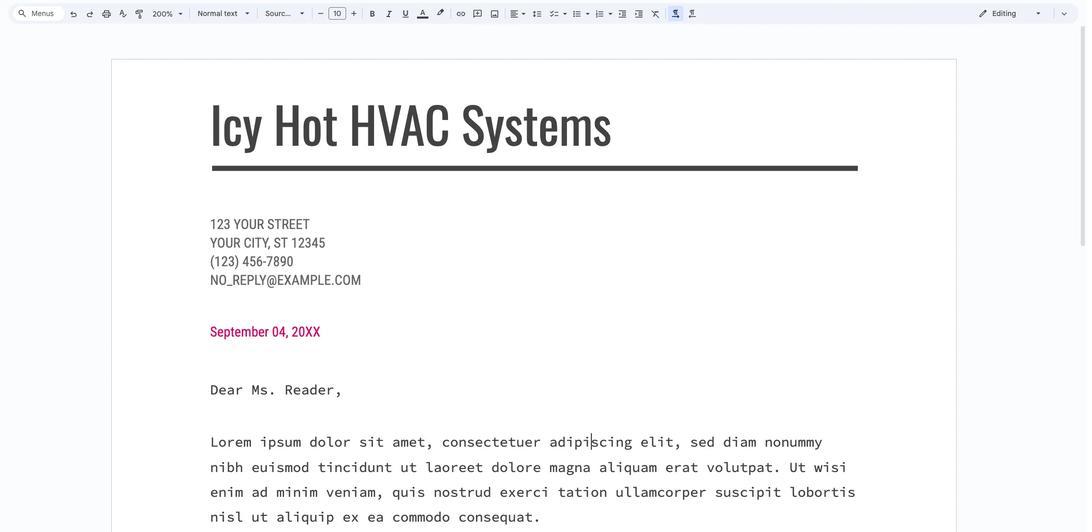 Task type: describe. For each thing, give the bounding box(es) containing it.
main toolbar
[[64, 0, 701, 263]]

bulleted list menu image
[[584, 7, 590, 10]]

styles list. normal text selected. option
[[198, 6, 239, 21]]

numbered list menu image
[[606, 7, 613, 10]]

highlight color image
[[435, 6, 446, 19]]

Zoom text field
[[150, 7, 175, 21]]

editing button
[[972, 6, 1050, 21]]

Zoom field
[[149, 6, 187, 22]]

text
[[224, 9, 238, 18]]

normal text
[[198, 9, 238, 18]]

mode and view toolbar
[[971, 3, 1073, 24]]

application containing normal text
[[0, 0, 1088, 533]]

normal
[[198, 9, 222, 18]]



Task type: locate. For each thing, give the bounding box(es) containing it.
text color image
[[417, 6, 429, 19]]

line & paragraph spacing image
[[532, 6, 543, 21]]

Menus field
[[13, 6, 65, 21]]

editing
[[993, 9, 1017, 18]]

Font size field
[[329, 7, 351, 20]]

Font size text field
[[329, 7, 346, 20]]

insert image image
[[489, 6, 501, 21]]

checklist menu image
[[561, 7, 567, 10]]

application
[[0, 0, 1088, 533]]

font list. source code pro selected. option
[[266, 6, 294, 21]]



Task type: vqa. For each thing, say whether or not it's contained in the screenshot.
APPLICATION containing Normal text
yes



